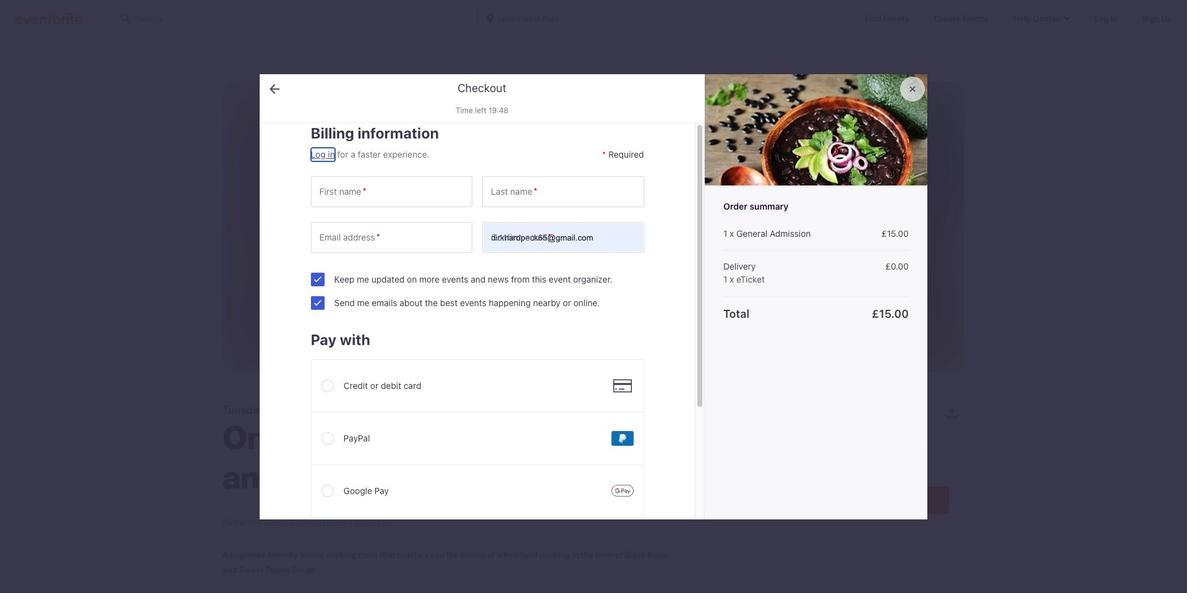 Task type: locate. For each thing, give the bounding box(es) containing it.
article
[[0, 37, 1188, 593]]



Task type: describe. For each thing, give the bounding box(es) containing it.
log in element
[[1095, 12, 1118, 24]]

create events element
[[934, 12, 989, 24]]

eventbrite image
[[15, 12, 83, 24]]

find events element
[[865, 12, 910, 24]]

sign up element
[[1143, 12, 1173, 24]]



Task type: vqa. For each thing, say whether or not it's contained in the screenshot.
'Events' to the left
no



